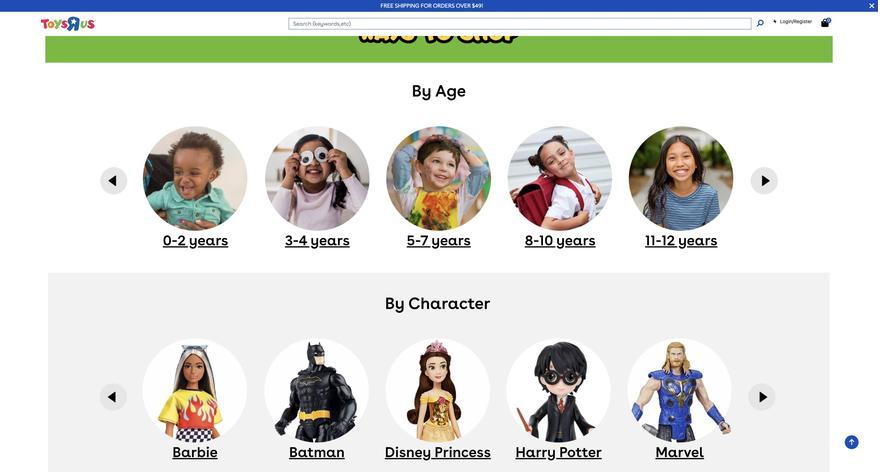 Task type: describe. For each thing, give the bounding box(es) containing it.
0
[[827, 18, 830, 23]]

ways to shop image
[[46, 3, 833, 63]]

shipping
[[395, 2, 419, 9]]

close button image
[[870, 2, 874, 10]]

free shipping for orders over $49!
[[381, 2, 483, 9]]

free shipping for orders over $49! link
[[381, 2, 483, 9]]

login/register button
[[773, 18, 812, 25]]

for
[[421, 2, 432, 9]]



Task type: vqa. For each thing, say whether or not it's contained in the screenshot.
login/register button
yes



Task type: locate. For each thing, give the bounding box(es) containing it.
free
[[381, 2, 394, 9]]

$49!
[[472, 2, 483, 9]]

toys r us image
[[40, 16, 96, 32]]

Enter Keyword or Item No. search field
[[289, 18, 751, 29]]

shopping bag image
[[821, 19, 829, 27]]

orders
[[433, 2, 455, 9]]

over
[[456, 2, 471, 9]]

None search field
[[289, 18, 763, 29]]

login/register
[[780, 18, 812, 24]]

0 link
[[821, 18, 836, 27]]



